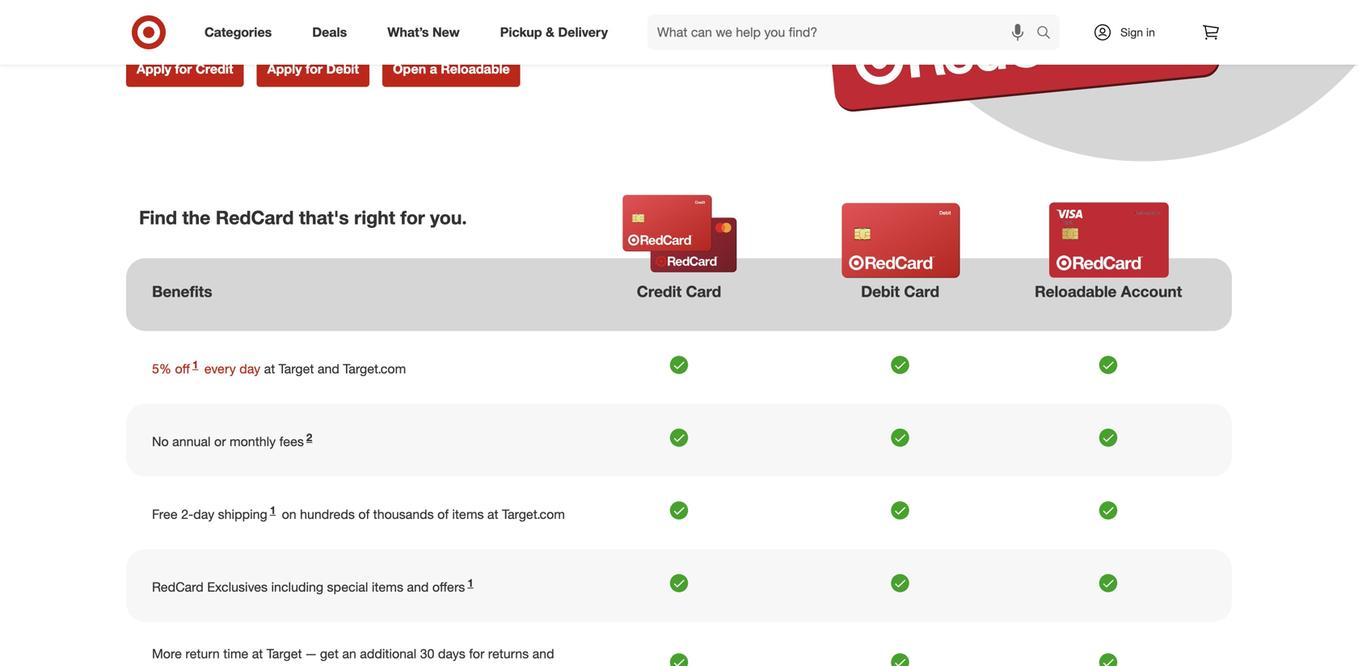 Task type: vqa. For each thing, say whether or not it's contained in the screenshot.


Task type: locate. For each thing, give the bounding box(es) containing it.
apply down below
[[267, 61, 302, 77]]

apply for credit link
[[126, 51, 244, 87]]

1 horizontal spatial &
[[546, 24, 555, 40]]

1 card from the left
[[686, 282, 722, 301]]

30
[[420, 646, 435, 662]]

What can we help you find? suggestions appear below search field
[[648, 15, 1041, 50]]

a
[[430, 61, 437, 77]]

0 horizontal spatial day
[[193, 507, 214, 522]]

1
[[129, 15, 133, 26], [192, 358, 198, 371], [270, 504, 276, 517], [468, 577, 474, 590]]

redcard exclusives including special items and offers 1
[[152, 577, 474, 595]]

debit
[[326, 61, 359, 77], [861, 282, 900, 301]]

card down redcard credit image
[[686, 282, 722, 301]]

redcards image
[[767, 0, 1232, 112]]

0 horizontal spatial and
[[318, 361, 340, 377]]

offers
[[433, 579, 465, 595]]

1 vertical spatial target.com
[[502, 507, 565, 522]]

of
[[359, 507, 370, 522], [438, 507, 449, 522]]

apply for apply for credit
[[137, 61, 171, 77]]

monthly
[[230, 434, 276, 450]]

1 inside the free 2-day shipping 1 on hundreds of thousands of items at target.com
[[270, 504, 276, 517]]

more return time at target — get an additional 30 days for returns and
[[152, 646, 554, 666]]

1 horizontal spatial and
[[407, 579, 429, 595]]

apply for debit link
[[257, 51, 370, 87]]

at inside more return time at target — get an additional 30 days for returns and
[[252, 646, 263, 662]]

0 horizontal spatial of
[[359, 507, 370, 522]]

0 horizontal spatial card
[[686, 282, 722, 301]]

find the redcard that's right for you.
[[139, 206, 467, 229]]

2 horizontal spatial 1 link
[[465, 577, 476, 595]]

open
[[393, 61, 426, 77]]

0 horizontal spatial target.com
[[343, 361, 406, 377]]

redcard
[[333, 16, 379, 31], [216, 206, 294, 229], [152, 579, 204, 595]]

1 right offers
[[468, 577, 474, 590]]

1 link for redcard exclusives including special items and offers
[[465, 577, 476, 595]]

right
[[354, 206, 395, 229]]

1 link up days
[[465, 577, 476, 595]]

debit down deals link
[[326, 61, 359, 77]]

redcard left benefits
[[333, 16, 379, 31]]

reloadable right a
[[441, 61, 510, 77]]

0 vertical spatial and
[[318, 361, 340, 377]]

benefits
[[152, 282, 212, 301]]

the
[[182, 206, 211, 229]]

2 vertical spatial and
[[533, 646, 554, 662]]

2 of from the left
[[438, 507, 449, 522]]

and inside more return time at target — get an additional 30 days for returns and
[[533, 646, 554, 662]]

1 left some
[[129, 15, 133, 26]]

1 vertical spatial target
[[267, 646, 302, 662]]

items right thousands
[[452, 507, 484, 522]]

0 vertical spatial reloadable
[[441, 61, 510, 77]]

categories link
[[191, 15, 292, 50]]

1 vertical spatial day
[[193, 507, 214, 522]]

1 right off
[[192, 358, 198, 371]]

card for credit card
[[686, 282, 722, 301]]

for left you.
[[401, 206, 425, 229]]

1 horizontal spatial debit
[[861, 282, 900, 301]]

2 vertical spatial 1 link
[[465, 577, 476, 595]]

redcard credit image
[[605, 193, 755, 274]]

for right below
[[317, 16, 330, 31]]

1 horizontal spatial of
[[438, 507, 449, 522]]

redcard inside 1 some restrictions apply. see below for redcard benefits & program rules
[[333, 16, 379, 31]]

1 link
[[190, 358, 201, 377], [267, 504, 278, 522], [465, 577, 476, 595]]

card
[[686, 282, 722, 301], [904, 282, 940, 301]]

1 vertical spatial redcard
[[216, 206, 294, 229]]

pickup & delivery link
[[487, 15, 628, 50]]

program
[[436, 16, 479, 31]]

redcard debit image
[[826, 200, 977, 281]]

sign in link
[[1080, 15, 1181, 50]]

1 horizontal spatial apply
[[267, 61, 302, 77]]

rules
[[482, 16, 506, 31]]

day left shipping
[[193, 507, 214, 522]]

target up 2
[[279, 361, 314, 377]]

debit down redcard debit image
[[861, 282, 900, 301]]

0 vertical spatial at
[[264, 361, 275, 377]]

items right special
[[372, 579, 404, 595]]

and
[[318, 361, 340, 377], [407, 579, 429, 595], [533, 646, 554, 662]]

at
[[264, 361, 275, 377], [488, 507, 499, 522], [252, 646, 263, 662]]

0 horizontal spatial apply
[[137, 61, 171, 77]]

1 vertical spatial and
[[407, 579, 429, 595]]

1 left on
[[270, 504, 276, 517]]

0 vertical spatial 1 link
[[190, 358, 201, 377]]

card for debit card
[[904, 282, 940, 301]]

credit
[[196, 61, 233, 77], [637, 282, 682, 301]]

account
[[1121, 282, 1183, 301]]

card down redcard debit image
[[904, 282, 940, 301]]

1 vertical spatial reloadable
[[1035, 282, 1117, 301]]

new
[[433, 24, 460, 40]]

1 vertical spatial 1 link
[[267, 504, 278, 522]]

items
[[452, 507, 484, 522], [372, 579, 404, 595]]

return
[[186, 646, 220, 662]]

1 horizontal spatial redcard
[[216, 206, 294, 229]]

no annual or monthly fees 2
[[152, 431, 312, 450]]

redcard left the exclusives
[[152, 579, 204, 595]]

of right thousands
[[438, 507, 449, 522]]

0 vertical spatial target
[[279, 361, 314, 377]]

credit down redcard credit image
[[637, 282, 682, 301]]

target left —
[[267, 646, 302, 662]]

1 horizontal spatial 1 link
[[267, 504, 278, 522]]

1 link left every
[[190, 358, 201, 377]]

1 horizontal spatial credit
[[637, 282, 682, 301]]

2 vertical spatial at
[[252, 646, 263, 662]]

apply
[[137, 61, 171, 77], [267, 61, 302, 77]]

day inside the free 2-day shipping 1 on hundreds of thousands of items at target.com
[[193, 507, 214, 522]]

deals
[[312, 24, 347, 40]]

2 horizontal spatial and
[[533, 646, 554, 662]]

0 vertical spatial day
[[240, 361, 261, 377]]

0 horizontal spatial &
[[426, 16, 433, 31]]

1 vertical spatial items
[[372, 579, 404, 595]]

2 apply from the left
[[267, 61, 302, 77]]

redcard reloadable account image
[[1034, 203, 1185, 278]]

1 horizontal spatial card
[[904, 282, 940, 301]]

0 vertical spatial items
[[452, 507, 484, 522]]

1 vertical spatial at
[[488, 507, 499, 522]]

credit down categories
[[196, 61, 233, 77]]

for
[[317, 16, 330, 31], [175, 61, 192, 77], [306, 61, 323, 77], [401, 206, 425, 229], [469, 646, 485, 662]]

of right hundreds
[[359, 507, 370, 522]]

redcard inside redcard exclusives including special items and offers 1
[[152, 579, 204, 595]]

& inside 1 some restrictions apply. see below for redcard benefits & program rules
[[426, 16, 433, 31]]

1 horizontal spatial at
[[264, 361, 275, 377]]

5% off 1 every day at target and target.com
[[152, 358, 406, 377]]

items inside the free 2-day shipping 1 on hundreds of thousands of items at target.com
[[452, 507, 484, 522]]

including
[[271, 579, 324, 595]]

2 horizontal spatial at
[[488, 507, 499, 522]]

reloadable down redcard reloadable account image
[[1035, 282, 1117, 301]]

day inside 5% off 1 every day at target and target.com
[[240, 361, 261, 377]]

reloadable account
[[1035, 282, 1183, 301]]

&
[[426, 16, 433, 31], [546, 24, 555, 40]]

apply for debit
[[267, 61, 359, 77]]

2 vertical spatial redcard
[[152, 579, 204, 595]]

1 vertical spatial credit
[[637, 282, 682, 301]]

annual
[[172, 434, 211, 450]]

1 horizontal spatial target.com
[[502, 507, 565, 522]]

1 link left on
[[267, 504, 278, 522]]

2
[[306, 431, 312, 444]]

2 card from the left
[[904, 282, 940, 301]]

1 horizontal spatial day
[[240, 361, 261, 377]]

day
[[240, 361, 261, 377], [193, 507, 214, 522]]

get
[[320, 646, 339, 662]]

1 horizontal spatial reloadable
[[1035, 282, 1117, 301]]

items inside redcard exclusives including special items and offers 1
[[372, 579, 404, 595]]

0 vertical spatial redcard
[[333, 16, 379, 31]]

0 horizontal spatial debit
[[326, 61, 359, 77]]

that's
[[299, 206, 349, 229]]

target inside 5% off 1 every day at target and target.com
[[279, 361, 314, 377]]

0 vertical spatial target.com
[[343, 361, 406, 377]]

1 link for 5% off
[[190, 358, 201, 377]]

0 horizontal spatial reloadable
[[441, 61, 510, 77]]

redcard right the on the top left of page
[[216, 206, 294, 229]]

0 horizontal spatial at
[[252, 646, 263, 662]]

target
[[279, 361, 314, 377], [267, 646, 302, 662]]

0 horizontal spatial 1 link
[[190, 358, 201, 377]]

reloadable
[[441, 61, 510, 77], [1035, 282, 1117, 301]]

open a reloadable link
[[382, 51, 520, 87]]

2 horizontal spatial redcard
[[333, 16, 379, 31]]

0 horizontal spatial items
[[372, 579, 404, 595]]

fees
[[279, 434, 304, 450]]

& right benefits
[[426, 16, 433, 31]]

0 horizontal spatial redcard
[[152, 579, 204, 595]]

1 horizontal spatial items
[[452, 507, 484, 522]]

1 vertical spatial debit
[[861, 282, 900, 301]]

day right every
[[240, 361, 261, 377]]

search
[[1029, 26, 1068, 42]]

for right days
[[469, 646, 485, 662]]

& right pickup
[[546, 24, 555, 40]]

credit card
[[637, 282, 722, 301]]

free 2-day shipping 1 on hundreds of thousands of items at target.com
[[152, 504, 565, 522]]

1 apply from the left
[[137, 61, 171, 77]]

—
[[306, 646, 317, 662]]

apply down some
[[137, 61, 171, 77]]

0 horizontal spatial credit
[[196, 61, 233, 77]]

target.com
[[343, 361, 406, 377], [502, 507, 565, 522]]



Task type: describe. For each thing, give the bounding box(es) containing it.
sign
[[1121, 25, 1144, 39]]

returns
[[488, 646, 529, 662]]

apply for credit
[[137, 61, 233, 77]]

sign in
[[1121, 25, 1155, 39]]

benefits
[[382, 16, 422, 31]]

pickup
[[500, 24, 542, 40]]

find
[[139, 206, 177, 229]]

what's new
[[388, 24, 460, 40]]

search button
[[1029, 15, 1068, 53]]

1 inside 5% off 1 every day at target and target.com
[[192, 358, 198, 371]]

more
[[152, 646, 182, 662]]

5%
[[152, 361, 171, 377]]

1 link for free 2-day shipping
[[267, 504, 278, 522]]

1 of from the left
[[359, 507, 370, 522]]

days
[[438, 646, 466, 662]]

off
[[175, 361, 190, 377]]

target.com inside the free 2-day shipping 1 on hundreds of thousands of items at target.com
[[502, 507, 565, 522]]

categories
[[205, 24, 272, 40]]

1 inside redcard exclusives including special items and offers 1
[[468, 577, 474, 590]]

open a reloadable
[[393, 61, 510, 77]]

and inside redcard exclusives including special items and offers 1
[[407, 579, 429, 595]]

1 some restrictions apply. see below for redcard benefits & program rules
[[129, 15, 506, 31]]

2-
[[181, 507, 194, 522]]

what's
[[388, 24, 429, 40]]

at inside the free 2-day shipping 1 on hundreds of thousands of items at target.com
[[488, 507, 499, 522]]

0 vertical spatial debit
[[326, 61, 359, 77]]

0 vertical spatial credit
[[196, 61, 233, 77]]

apply.
[[228, 16, 257, 31]]

pickup & delivery
[[500, 24, 608, 40]]

on
[[282, 507, 297, 522]]

target.com inside 5% off 1 every day at target and target.com
[[343, 361, 406, 377]]

at inside 5% off 1 every day at target and target.com
[[264, 361, 275, 377]]

hundreds
[[300, 507, 355, 522]]

for inside more return time at target — get an additional 30 days for returns and
[[469, 646, 485, 662]]

free
[[152, 507, 178, 522]]

or
[[214, 434, 226, 450]]

debit card
[[861, 282, 940, 301]]

see
[[260, 16, 280, 31]]

apply for apply for debit
[[267, 61, 302, 77]]

time
[[223, 646, 248, 662]]

every
[[204, 361, 236, 377]]

special
[[327, 579, 368, 595]]

what's new link
[[374, 15, 480, 50]]

shipping
[[218, 507, 267, 522]]

for inside 1 some restrictions apply. see below for redcard benefits & program rules
[[317, 16, 330, 31]]

below
[[283, 16, 314, 31]]

some
[[136, 16, 165, 31]]

target inside more return time at target — get an additional 30 days for returns and
[[267, 646, 302, 662]]

in
[[1147, 25, 1155, 39]]

and inside 5% off 1 every day at target and target.com
[[318, 361, 340, 377]]

an
[[342, 646, 356, 662]]

you.
[[430, 206, 467, 229]]

thousands
[[373, 507, 434, 522]]

2 link
[[304, 431, 315, 450]]

exclusives
[[207, 579, 268, 595]]

restrictions
[[169, 16, 225, 31]]

delivery
[[558, 24, 608, 40]]

for down deals
[[306, 61, 323, 77]]

for down the restrictions
[[175, 61, 192, 77]]

1 inside 1 some restrictions apply. see below for redcard benefits & program rules
[[129, 15, 133, 26]]

deals link
[[299, 15, 367, 50]]

no
[[152, 434, 169, 450]]

additional
[[360, 646, 417, 662]]



